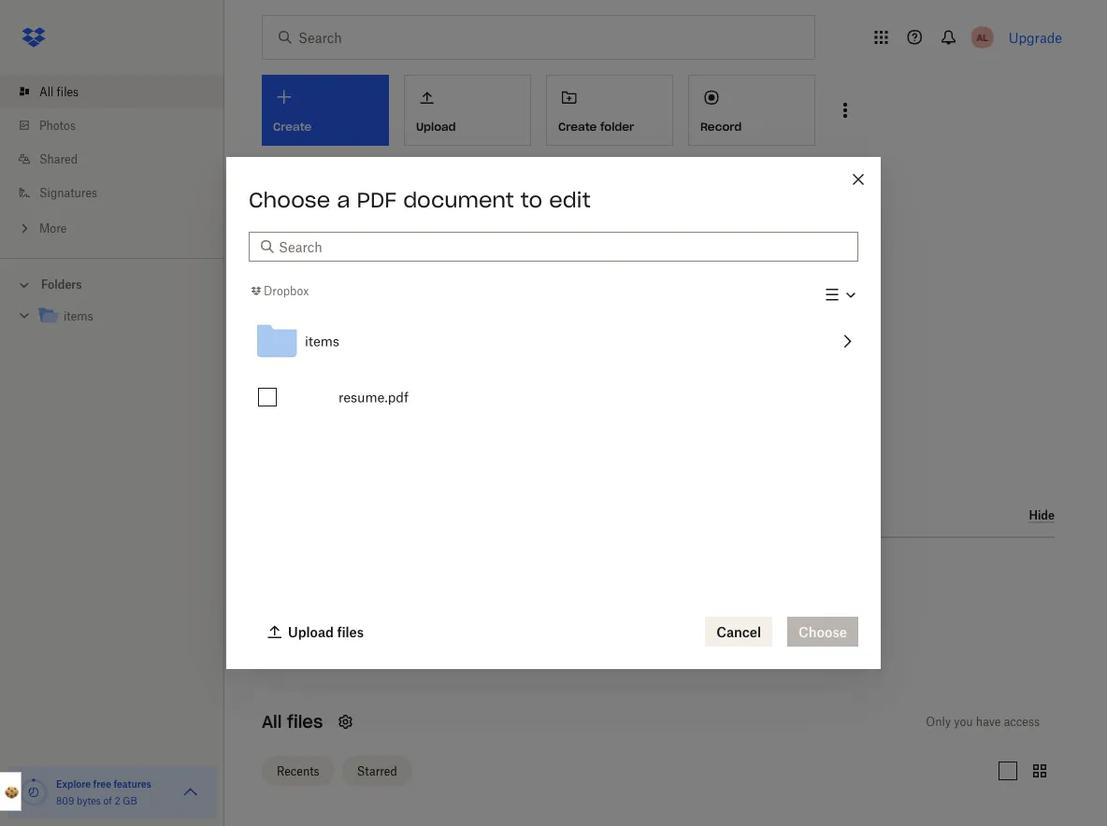 Task type: describe. For each thing, give the bounding box(es) containing it.
folder
[[601, 120, 634, 134]]

signatures link
[[15, 176, 225, 210]]

1 horizontal spatial all
[[262, 712, 282, 733]]

stay
[[281, 398, 303, 412]]

resume.pdf
[[339, 390, 409, 406]]

signatures
[[39, 186, 97, 200]]

more image
[[15, 219, 34, 238]]

desktop
[[333, 379, 375, 393]]

recents
[[277, 765, 320, 779]]

create folder button
[[546, 75, 674, 146]]

2 vertical spatial items
[[327, 619, 361, 635]]

0 horizontal spatial items link
[[37, 305, 210, 330]]

record
[[701, 120, 742, 134]]

more
[[39, 221, 67, 235]]

record button
[[689, 75, 816, 146]]

folders button
[[0, 270, 225, 298]]

upload files
[[288, 624, 364, 640]]

pdf
[[357, 187, 397, 213]]

you
[[954, 716, 973, 730]]

and
[[499, 379, 519, 393]]

photos
[[39, 118, 76, 132]]

a
[[337, 187, 350, 213]]

2 on from the left
[[421, 379, 434, 393]]

files inside list item
[[57, 85, 79, 99]]

choose a pdf document to edit dialog
[[226, 157, 881, 670]]

only you have access
[[926, 716, 1040, 730]]

gb
[[123, 796, 137, 807]]

explore free features 809 bytes of 2 gb
[[56, 779, 151, 807]]

shared
[[39, 152, 78, 166]]

choose
[[249, 187, 330, 213]]

all files list item
[[0, 75, 225, 109]]

to inside install on desktop to work on files offline and stay synced.
[[378, 379, 389, 393]]

choose a pdf document to edit
[[249, 187, 591, 213]]

quota usage element
[[19, 778, 49, 808]]

install
[[281, 379, 313, 393]]

folders
[[41, 278, 82, 292]]

cancel
[[717, 624, 762, 640]]

row group inside choose a pdf document to edit dialog
[[249, 314, 859, 426]]

dropbox image
[[15, 19, 52, 56]]

bytes
[[77, 796, 101, 807]]

of
[[103, 796, 112, 807]]

offline
[[462, 379, 496, 393]]

list containing all files
[[0, 64, 225, 258]]

1 horizontal spatial all files
[[262, 712, 323, 733]]

synced.
[[306, 398, 346, 412]]

all files inside list item
[[39, 85, 79, 99]]

1 vertical spatial dropbox link
[[332, 638, 377, 657]]

shared link
[[15, 142, 225, 176]]

1 horizontal spatial items link
[[327, 617, 361, 638]]

files inside "button"
[[337, 624, 364, 640]]

Search text field
[[279, 237, 848, 257]]



Task type: vqa. For each thing, say whether or not it's contained in the screenshot.
alert
no



Task type: locate. For each thing, give the bounding box(es) containing it.
files left offline
[[437, 379, 459, 393]]

items button
[[249, 314, 859, 370]]

document
[[403, 187, 514, 213]]

items for items button
[[305, 334, 340, 350]]

create
[[558, 120, 597, 134]]

0 vertical spatial dropbox link
[[249, 282, 309, 301]]

1 vertical spatial items
[[305, 334, 340, 350]]

row group containing items
[[249, 314, 859, 426]]

install on desktop to work on files offline and stay synced.
[[281, 379, 519, 412]]

0 vertical spatial items
[[64, 310, 93, 324]]

recents button
[[262, 757, 335, 787]]

1 vertical spatial to
[[378, 379, 389, 393]]

only
[[926, 716, 951, 730]]

all
[[39, 85, 54, 99], [262, 712, 282, 733]]

cancel button
[[706, 617, 773, 647]]

files
[[57, 85, 79, 99], [437, 379, 459, 393], [337, 624, 364, 640], [287, 712, 323, 733]]

0 horizontal spatial on
[[317, 379, 330, 393]]

2
[[115, 796, 120, 807]]

edit
[[549, 187, 591, 213]]

files up photos
[[57, 85, 79, 99]]

809
[[56, 796, 74, 807]]

0 vertical spatial to
[[521, 187, 543, 213]]

1 vertical spatial all
[[262, 712, 282, 733]]

have
[[977, 716, 1001, 730]]

dropbox
[[264, 284, 309, 298], [332, 640, 377, 654]]

photos link
[[15, 109, 225, 142]]

upload
[[288, 624, 334, 640]]

all files
[[39, 85, 79, 99], [262, 712, 323, 733]]

features
[[114, 779, 151, 791]]

1 horizontal spatial dropbox link
[[332, 638, 377, 657]]

files up recents
[[287, 712, 323, 733]]

dropbox inside choose a pdf document to edit dialog
[[264, 284, 309, 298]]

explore
[[56, 779, 91, 791]]

0 vertical spatial dropbox
[[264, 284, 309, 298]]

items
[[64, 310, 93, 324], [305, 334, 340, 350], [327, 619, 361, 635]]

all inside list item
[[39, 85, 54, 99]]

row group
[[249, 314, 859, 426]]

all files link
[[15, 75, 225, 109]]

on
[[317, 379, 330, 393], [421, 379, 434, 393]]

dropbox link
[[249, 282, 309, 301], [332, 638, 377, 657]]

dropbox down choose
[[264, 284, 309, 298]]

starred
[[357, 765, 397, 779]]

1 vertical spatial dropbox
[[332, 640, 377, 654]]

to left work
[[378, 379, 389, 393]]

upgrade
[[1009, 29, 1063, 45]]

items link
[[37, 305, 210, 330], [327, 617, 361, 638]]

list
[[0, 64, 225, 258]]

free
[[93, 779, 111, 791]]

0 vertical spatial all
[[39, 85, 54, 99]]

0 vertical spatial items link
[[37, 305, 210, 330]]

0 horizontal spatial all files
[[39, 85, 79, 99]]

files inside install on desktop to work on files offline and stay synced.
[[437, 379, 459, 393]]

/resume.pdf image
[[481, 546, 534, 615]]

1 vertical spatial all files
[[262, 712, 323, 733]]

items inside items link
[[64, 310, 93, 324]]

files right upload
[[337, 624, 364, 640]]

1 horizontal spatial dropbox
[[332, 640, 377, 654]]

create folder
[[558, 120, 634, 134]]

0 horizontal spatial to
[[378, 379, 389, 393]]

0 horizontal spatial dropbox link
[[249, 282, 309, 301]]

resume.pdf button
[[283, 370, 859, 426]]

1 horizontal spatial to
[[521, 187, 543, 213]]

dropbox down upload files
[[332, 640, 377, 654]]

all up photos
[[39, 85, 54, 99]]

dropbox link inside choose a pdf document to edit dialog
[[249, 282, 309, 301]]

0 horizontal spatial dropbox
[[264, 284, 309, 298]]

1 horizontal spatial on
[[421, 379, 434, 393]]

on up synced.
[[317, 379, 330, 393]]

on right work
[[421, 379, 434, 393]]

0 vertical spatial all files
[[39, 85, 79, 99]]

all files up photos
[[39, 85, 79, 99]]

to left edit
[[521, 187, 543, 213]]

upload files button
[[256, 617, 375, 647]]

starred button
[[342, 757, 412, 787]]

to
[[521, 187, 543, 213], [378, 379, 389, 393]]

items inside items button
[[305, 334, 340, 350]]

all up recents
[[262, 712, 282, 733]]

work
[[392, 379, 418, 393]]

items for the leftmost items link
[[64, 310, 93, 324]]

to inside dialog
[[521, 187, 543, 213]]

1 on from the left
[[317, 379, 330, 393]]

all files up recents
[[262, 712, 323, 733]]

0 horizontal spatial all
[[39, 85, 54, 99]]

upgrade link
[[1009, 29, 1063, 45]]

1 vertical spatial items link
[[327, 617, 361, 638]]

access
[[1004, 716, 1040, 730]]



